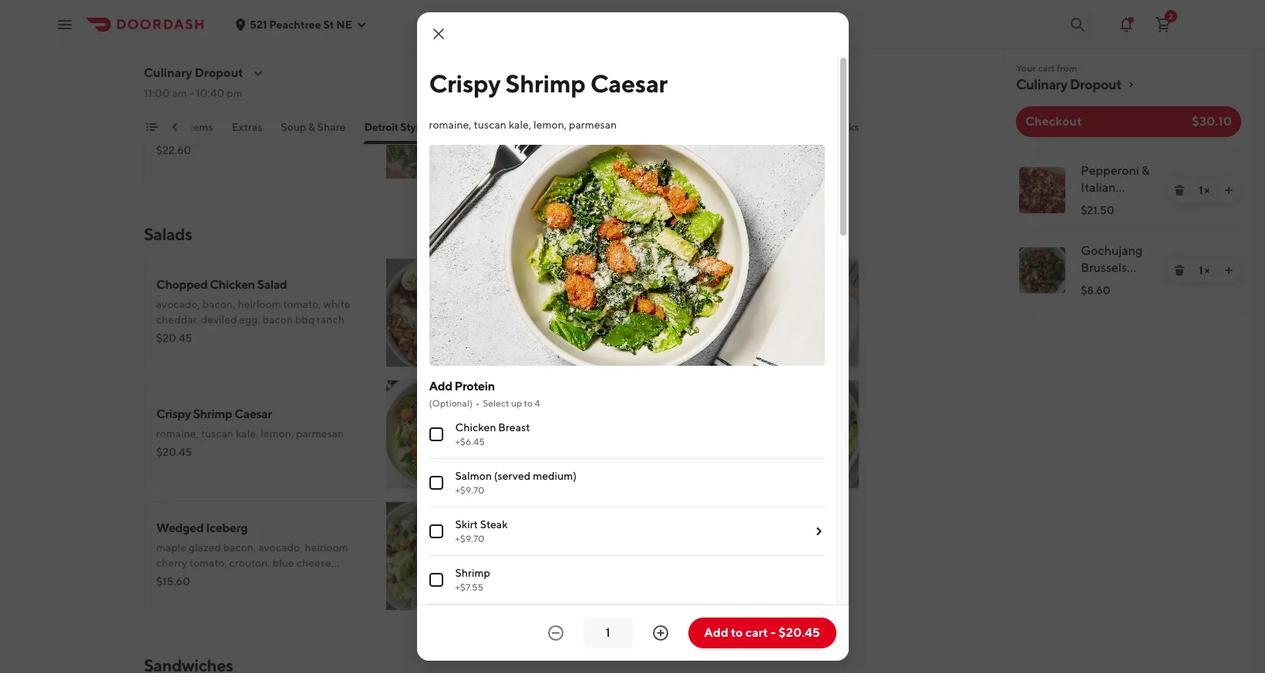 Task type: locate. For each thing, give the bounding box(es) containing it.
heirloom
[[238, 298, 281, 311], [305, 542, 348, 554]]

1 vertical spatial salad
[[596, 407, 626, 422]]

lemon, inside crispy shrimp caesar romaine, tuscan kale, lemon, parmesan $20.45
[[261, 428, 294, 440]]

crispy shrimp caesar image
[[386, 380, 495, 490]]

0 vertical spatial pizza
[[287, 89, 316, 104]]

cheap house salad buttermilk ranch $9.15
[[520, 407, 626, 459]]

1 vertical spatial bacon,
[[223, 542, 256, 554]]

1 × for pepperoni & italian sausage pizza
[[1199, 184, 1210, 197]]

avocado,
[[156, 298, 200, 311], [258, 542, 303, 554]]

shrimp for crispy shrimp caesar
[[505, 69, 586, 98]]

•
[[476, 398, 480, 410]]

ranch down house at the bottom left of the page
[[573, 428, 601, 440]]

add
[[456, 152, 477, 164], [456, 340, 477, 352], [819, 340, 841, 352], [429, 379, 452, 394], [456, 462, 477, 474], [819, 462, 841, 474], [456, 584, 477, 596], [704, 626, 728, 641]]

avocado, inside wedged iceberg maple glazed bacon, avocado, heirloom cherry tomato, crouton, blue cheese dressing
[[258, 542, 303, 554]]

1 horizontal spatial caesar
[[590, 69, 668, 98]]

select
[[483, 398, 509, 410]]

dressing
[[156, 573, 197, 585]]

1 horizontal spatial dropout
[[1070, 76, 1122, 93]]

add button for cheap house salad
[[810, 456, 850, 480]]

date,
[[658, 298, 683, 311]]

1 vertical spatial 1 ×
[[1199, 264, 1210, 277]]

shrimp inside add protein group
[[455, 568, 490, 580]]

1 horizontal spatial cheddar,
[[637, 314, 679, 326]]

$9.15
[[520, 446, 546, 459]]

0 horizontal spatial parmesan
[[296, 428, 344, 440]]

1 vertical spatial pepperoni & italian sausage pizza image
[[1019, 167, 1065, 214]]

protein
[[454, 379, 495, 394]]

avocado, inside chopped chicken salad avocado, bacon, heirloom tomato, white cheddar, deviled egg, bacon bbq ranch $20.45
[[156, 298, 200, 311]]

0 vertical spatial heirloom
[[238, 298, 281, 311]]

pistachio,
[[685, 298, 732, 311]]

Item Search search field
[[637, 72, 847, 89]]

avocado, up blue
[[258, 542, 303, 554]]

chicken up the deviled
[[210, 278, 255, 292]]

2 horizontal spatial shrimp
[[505, 69, 586, 98]]

list
[[1004, 150, 1253, 311]]

pizza
[[287, 89, 316, 104], [447, 121, 472, 133], [1081, 214, 1111, 229]]

& right the pepperoni
[[1142, 163, 1150, 178]]

1 vertical spatial cart
[[745, 626, 768, 641]]

10:40
[[196, 87, 225, 99]]

pizza up 'soup'
[[287, 89, 316, 104]]

$21.50
[[1081, 204, 1114, 217]]

soup & share
[[281, 121, 346, 133]]

0 horizontal spatial romaine,
[[156, 428, 199, 440]]

2 vertical spatial shrimp
[[455, 568, 490, 580]]

0 horizontal spatial pizza
[[287, 89, 316, 104]]

alfredo,
[[227, 110, 264, 123]]

maple down pistachio,
[[681, 314, 712, 326]]

chicken up '+$6.45'
[[455, 422, 496, 434]]

2 cheddar, from the left
[[637, 314, 679, 326]]

pepperoni & italian sausage pizza image
[[750, 0, 859, 58], [1019, 167, 1065, 214]]

0 horizontal spatial ranch
[[317, 314, 345, 326]]

1 horizontal spatial lemon,
[[534, 119, 567, 131]]

tomato, up bbq
[[283, 298, 321, 311]]

iceberg
[[206, 521, 248, 536]]

1 horizontal spatial heirloom
[[305, 542, 348, 554]]

culinary
[[144, 66, 192, 80], [1016, 76, 1067, 93]]

0 vertical spatial remove item from cart image
[[1173, 184, 1186, 197]]

pepperoni & italian sausage pizza
[[1081, 163, 1150, 229]]

0 vertical spatial kale,
[[509, 119, 531, 131]]

scroll menu navigation left image
[[168, 121, 181, 133]]

1 for gochujang brussels sprouts
[[1199, 264, 1203, 277]]

×
[[1205, 184, 1210, 197], [1205, 264, 1210, 277]]

tahini
[[520, 329, 548, 342]]

1 vertical spatial +$9.70
[[455, 534, 485, 545]]

salad
[[257, 278, 287, 292], [596, 407, 626, 422]]

2 add one to cart image from the top
[[1223, 264, 1235, 277]]

cheese, inside provolone, havarti, mozzarella cheese, parmesan, di napoli tomato & lots of basil $20.45
[[304, 0, 341, 1]]

0 vertical spatial shrimp
[[505, 69, 586, 98]]

remove item from cart image
[[1173, 184, 1186, 197], [1173, 264, 1186, 277]]

salads
[[490, 121, 522, 133], [144, 224, 192, 244]]

1 add one to cart image from the top
[[1223, 184, 1235, 197]]

1 vertical spatial parmesan
[[296, 428, 344, 440]]

0 horizontal spatial maple
[[156, 542, 186, 554]]

0 horizontal spatial avocado,
[[156, 298, 200, 311]]

1 vertical spatial chicken
[[455, 422, 496, 434]]

shrimp for crispy shrimp caesar romaine, tuscan kale, lemon, parmesan $20.45
[[193, 407, 232, 422]]

0 horizontal spatial tuscan
[[201, 428, 233, 440]]

add button for chopped chicken salad
[[446, 334, 486, 358]]

1 vertical spatial tomato,
[[189, 557, 227, 570]]

0 vertical spatial crispy
[[429, 69, 501, 98]]

from
[[1057, 62, 1077, 74]]

1 cheddar, from the left
[[156, 314, 199, 326]]

butternut
[[520, 278, 574, 292]]

culinary dropout down from at top
[[1016, 76, 1122, 93]]

1 horizontal spatial -
[[771, 626, 776, 641]]

& inside pepperoni & italian sausage pizza
[[1142, 163, 1150, 178]]

2 horizontal spatial pizza
[[1081, 214, 1111, 229]]

1 horizontal spatial shrimp
[[455, 568, 490, 580]]

list containing pepperoni & italian sausage pizza
[[1004, 150, 1253, 311]]

0 vertical spatial caesar
[[590, 69, 668, 98]]

0 horizontal spatial pepperoni & italian sausage pizza image
[[750, 0, 859, 58]]

& left kale
[[618, 278, 626, 292]]

mushroom
[[226, 89, 285, 104]]

1 vertical spatial white
[[607, 314, 635, 326]]

0 horizontal spatial lemon,
[[261, 428, 294, 440]]

0 vertical spatial maple
[[681, 314, 712, 326]]

$20.45 inside provolone, havarti, mozzarella cheese, parmesan, di napoli tomato & lots of basil $20.45
[[156, 22, 192, 35]]

shrimp
[[505, 69, 586, 98], [193, 407, 232, 422], [455, 568, 490, 580]]

maple up cherry
[[156, 542, 186, 554]]

1 +$9.70 from the top
[[455, 485, 485, 497]]

salad right house at the bottom left of the page
[[596, 407, 626, 422]]

maple
[[681, 314, 712, 326], [156, 542, 186, 554]]

1 vertical spatial tuscan
[[201, 428, 233, 440]]

mulberry,
[[559, 314, 605, 326]]

1 1 from the top
[[1199, 184, 1203, 197]]

0 vertical spatial mozzarella
[[249, 0, 302, 1]]

add for wedged iceberg
[[456, 584, 477, 596]]

add button for wedged iceberg
[[446, 577, 486, 602]]

0 vertical spatial cheese,
[[304, 0, 341, 1]]

1 1 × from the top
[[1199, 184, 1210, 197]]

1 vertical spatial -
[[771, 626, 776, 641]]

0 vertical spatial white
[[323, 298, 350, 311]]

culinary dropout up 11:00 am - 10:40 pm
[[144, 66, 243, 80]]

crispy shrimp caesar romaine, tuscan kale, lemon, parmesan $20.45
[[156, 407, 344, 459]]

wedged iceberg image
[[386, 502, 495, 611]]

1 vertical spatial crispy
[[156, 407, 191, 422]]

0 vertical spatial bacon,
[[202, 298, 235, 311]]

0 vertical spatial tomato,
[[283, 298, 321, 311]]

0 vertical spatial -
[[189, 87, 194, 99]]

bacon,
[[202, 298, 235, 311], [223, 542, 256, 554]]

0 vertical spatial 1
[[1199, 184, 1203, 197]]

0 horizontal spatial salad
[[257, 278, 287, 292]]

pizza for pan
[[447, 121, 472, 133]]

0 vertical spatial tuscan
[[474, 119, 506, 131]]

crispy inside crispy shrimp caesar romaine, tuscan kale, lemon, parmesan $20.45
[[156, 407, 191, 422]]

1 vertical spatial salads
[[144, 224, 192, 244]]

pepperoni
[[1081, 163, 1139, 178]]

kale, inside crispy shrimp caesar romaine, tuscan kale, lemon, parmesan $20.45
[[236, 428, 258, 440]]

0 vertical spatial salads
[[490, 121, 522, 133]]

& up "peachtree"
[[290, 4, 297, 16]]

1 vertical spatial cheese,
[[321, 110, 359, 123]]

1 × from the top
[[1205, 184, 1210, 197]]

egg,
[[239, 314, 260, 326]]

ranch right bbq
[[317, 314, 345, 326]]

1 vertical spatial to
[[731, 626, 743, 641]]

crispy inside dialog
[[429, 69, 501, 98]]

1 horizontal spatial chicken
[[455, 422, 496, 434]]

0 horizontal spatial shrimp
[[193, 407, 232, 422]]

heirloom up egg,
[[238, 298, 281, 311]]

remove item from cart image right gochujang brussels sprouts $8.60
[[1173, 264, 1186, 277]]

black truffle mushroom pizza smoked onion alfredo, mozzarella cheese, arugula $22.60
[[156, 89, 359, 156]]

bacon, inside wedged iceberg maple glazed bacon, avocado, heirloom cherry tomato, crouton, blue cheese dressing
[[223, 542, 256, 554]]

bacon, up the deviled
[[202, 298, 235, 311]]

white inside chopped chicken salad avocado, bacon, heirloom tomato, white cheddar, deviled egg, bacon bbq ranch $20.45
[[323, 298, 350, 311]]

1 horizontal spatial to
[[731, 626, 743, 641]]

1 vertical spatial ×
[[1205, 264, 1210, 277]]

1 horizontal spatial crispy
[[429, 69, 501, 98]]

popular items
[[145, 121, 213, 133]]

kale,
[[509, 119, 531, 131], [236, 428, 258, 440]]

0 vertical spatial lemon,
[[534, 119, 567, 131]]

bacon, up crouton, on the bottom of the page
[[223, 542, 256, 554]]

soup & share button
[[281, 119, 346, 144]]

1
[[1199, 184, 1203, 197], [1199, 264, 1203, 277]]

caesar inside dialog
[[590, 69, 668, 98]]

+$9.70 down skirt
[[455, 534, 485, 545]]

ancient
[[585, 298, 622, 311]]

add one to cart image
[[1223, 184, 1235, 197], [1223, 264, 1235, 277]]

0 vertical spatial avocado,
[[156, 298, 200, 311]]

1 horizontal spatial kale,
[[509, 119, 531, 131]]

0 vertical spatial ×
[[1205, 184, 1210, 197]]

popular items button
[[145, 119, 213, 144]]

1 horizontal spatial pizza
[[447, 121, 472, 133]]

pizza inside pepperoni & italian sausage pizza
[[1081, 214, 1111, 229]]

avocado, down chopped
[[156, 298, 200, 311]]

1 × for gochujang brussels sprouts
[[1199, 264, 1210, 277]]

cheese, up of
[[304, 0, 341, 1]]

romaine, inside crispy shrimp caesar dialog
[[429, 119, 472, 131]]

& inside provolone, havarti, mozzarella cheese, parmesan, di napoli tomato & lots of basil $20.45
[[290, 4, 297, 16]]

chicken inside chicken breast +$6.45
[[455, 422, 496, 434]]

heirloom inside chopped chicken salad avocado, bacon, heirloom tomato, white cheddar, deviled egg, bacon bbq ranch $20.45
[[238, 298, 281, 311]]

2 remove item from cart image from the top
[[1173, 264, 1186, 277]]

caesar inside crispy shrimp caesar romaine, tuscan kale, lemon, parmesan $20.45
[[234, 407, 272, 422]]

add one to cart image for gochujang brussels sprouts
[[1223, 264, 1235, 277]]

0 vertical spatial cart
[[1038, 62, 1055, 74]]

pizza down "sausage"
[[1081, 214, 1111, 229]]

1 vertical spatial maple
[[156, 542, 186, 554]]

1 vertical spatial mozzarella
[[266, 110, 319, 123]]

-
[[189, 87, 194, 99], [771, 626, 776, 641]]

1 horizontal spatial avocado,
[[258, 542, 303, 554]]

bacon, for iceberg
[[223, 542, 256, 554]]

tomato, down "glazed"
[[189, 557, 227, 570]]

0 horizontal spatial cart
[[745, 626, 768, 641]]

up
[[511, 398, 522, 410]]

pm
[[227, 87, 242, 99]]

white inside butternut squash & kale bartlett pear, ancient grains, date, pistachio, toasted mulberry, white cheddar, maple tahini vinaigrette
[[607, 314, 635, 326]]

cheese, left detroit
[[321, 110, 359, 123]]

to
[[524, 398, 533, 410], [731, 626, 743, 641]]

parmesan
[[569, 119, 617, 131], [296, 428, 344, 440]]

tomato, inside chopped chicken salad avocado, bacon, heirloom tomato, white cheddar, deviled egg, bacon bbq ranch $20.45
[[283, 298, 321, 311]]

parmesan,
[[156, 4, 207, 16]]

to inside add protein (optional) • select up to 4
[[524, 398, 533, 410]]

culinary up 11:00
[[144, 66, 192, 80]]

deviled
[[201, 314, 237, 326]]

2 items, open order cart image
[[1154, 15, 1173, 34]]

cheddar, down date,
[[637, 314, 679, 326]]

of
[[319, 4, 329, 16]]

remove item from cart image for gochujang brussels sprouts
[[1173, 264, 1186, 277]]

remove item from cart image right pepperoni & italian sausage pizza
[[1173, 184, 1186, 197]]

None checkbox
[[429, 428, 443, 442], [429, 525, 443, 539], [429, 428, 443, 442], [429, 525, 443, 539]]

1 horizontal spatial pepperoni & italian sausage pizza image
[[1019, 167, 1065, 214]]

+$9.70 inside salmon (served medium) +$9.70
[[455, 485, 485, 497]]

shrimp inside crispy shrimp caesar romaine, tuscan kale, lemon, parmesan $20.45
[[193, 407, 232, 422]]

tuscan inside crispy shrimp caesar romaine, tuscan kale, lemon, parmesan $20.45
[[201, 428, 233, 440]]

ne
[[336, 18, 352, 30]]

2 +$9.70 from the top
[[455, 534, 485, 545]]

+$6.45
[[455, 437, 485, 448]]

0 vertical spatial add one to cart image
[[1223, 184, 1235, 197]]

1 horizontal spatial ranch
[[573, 428, 601, 440]]

0 horizontal spatial white
[[323, 298, 350, 311]]

0 horizontal spatial chicken
[[210, 278, 255, 292]]

521 peachtree st ne
[[250, 18, 352, 30]]

1 horizontal spatial white
[[607, 314, 635, 326]]

cheese,
[[304, 0, 341, 1], [321, 110, 359, 123]]

cheddar, down chopped
[[156, 314, 199, 326]]

extras
[[232, 121, 262, 133]]

0 vertical spatial to
[[524, 398, 533, 410]]

1 vertical spatial pizza
[[447, 121, 472, 133]]

culinary down your cart from
[[1016, 76, 1067, 93]]

2 button
[[1148, 9, 1179, 40]]

1 vertical spatial lemon,
[[261, 428, 294, 440]]

add inside add protein (optional) • select up to 4
[[429, 379, 452, 394]]

0 vertical spatial salad
[[257, 278, 287, 292]]

extras button
[[232, 119, 262, 144]]

tuscan
[[474, 119, 506, 131], [201, 428, 233, 440]]

2 1 × from the top
[[1199, 264, 1210, 277]]

0 vertical spatial ranch
[[317, 314, 345, 326]]

kale
[[628, 278, 652, 292]]

remove item from cart image for pepperoni & italian sausage pizza
[[1173, 184, 1186, 197]]

(optional)
[[429, 398, 473, 410]]

salads up chopped
[[144, 224, 192, 244]]

0 vertical spatial +$9.70
[[455, 485, 485, 497]]

1 horizontal spatial parmesan
[[569, 119, 617, 131]]

cheese
[[296, 557, 331, 570]]

mozzarella inside black truffle mushroom pizza smoked onion alfredo, mozzarella cheese, arugula $22.60
[[266, 110, 319, 123]]

bacon, inside chopped chicken salad avocado, bacon, heirloom tomato, white cheddar, deviled egg, bacon bbq ranch $20.45
[[202, 298, 235, 311]]

salad inside chopped chicken salad avocado, bacon, heirloom tomato, white cheddar, deviled egg, bacon bbq ranch $20.45
[[257, 278, 287, 292]]

salad inside cheap house salad buttermilk ranch $9.15
[[596, 407, 626, 422]]

& right 'soup'
[[308, 121, 315, 133]]

2 × from the top
[[1205, 264, 1210, 277]]

white
[[323, 298, 350, 311], [607, 314, 635, 326]]

0 horizontal spatial tomato,
[[189, 557, 227, 570]]

1 vertical spatial ranch
[[573, 428, 601, 440]]

napoli
[[220, 4, 250, 16]]

None checkbox
[[429, 477, 443, 490], [429, 574, 443, 588], [429, 477, 443, 490], [429, 574, 443, 588]]

cart
[[1038, 62, 1055, 74], [745, 626, 768, 641]]

$20.45 inside crispy shrimp caesar romaine, tuscan kale, lemon, parmesan $20.45
[[156, 446, 192, 459]]

1 vertical spatial heirloom
[[305, 542, 348, 554]]

2 1 from the top
[[1199, 264, 1203, 277]]

cheese pizza image
[[386, 0, 495, 58]]

crispy shrimp caesar dialog
[[417, 12, 848, 674]]

culinary dropout
[[144, 66, 243, 80], [1016, 76, 1122, 93]]

cart inside button
[[745, 626, 768, 641]]

0 vertical spatial parmesan
[[569, 119, 617, 131]]

1 vertical spatial kale,
[[236, 428, 258, 440]]

0 vertical spatial 1 ×
[[1199, 184, 1210, 197]]

salads down crispy shrimp caesar
[[490, 121, 522, 133]]

+$9.70 down the salmon
[[455, 485, 485, 497]]

× for gochujang brussels sprouts
[[1205, 264, 1210, 277]]

2 vertical spatial pizza
[[1081, 214, 1111, 229]]

1 remove item from cart image from the top
[[1173, 184, 1186, 197]]

1 vertical spatial shrimp
[[193, 407, 232, 422]]

salad up bacon
[[257, 278, 287, 292]]

buttermilk
[[520, 428, 571, 440]]

pizza right pan
[[447, 121, 472, 133]]

dropout down from at top
[[1070, 76, 1122, 93]]

add for butternut squash & kale
[[819, 340, 841, 352]]

1 ×
[[1199, 184, 1210, 197], [1199, 264, 1210, 277]]

caesar
[[590, 69, 668, 98], [234, 407, 272, 422]]

to left the 4
[[524, 398, 533, 410]]

dropout up 10:40 on the top
[[195, 66, 243, 80]]

$20.45
[[156, 22, 192, 35], [156, 332, 192, 345], [156, 446, 192, 459], [778, 626, 820, 641]]

add for crispy shrimp caesar
[[456, 462, 477, 474]]

11:00
[[144, 87, 170, 99]]

add button
[[446, 146, 486, 170], [446, 334, 486, 358], [810, 334, 850, 358], [446, 456, 486, 480], [810, 456, 850, 480], [446, 577, 486, 602]]

1 horizontal spatial tuscan
[[474, 119, 506, 131]]

pizza inside black truffle mushroom pizza smoked onion alfredo, mozzarella cheese, arugula $22.60
[[287, 89, 316, 104]]

1 horizontal spatial salad
[[596, 407, 626, 422]]

shrimp +$7.55
[[455, 568, 490, 594]]

heirloom up the cheese
[[305, 542, 348, 554]]

to right increase quantity by 1 icon
[[731, 626, 743, 641]]

open menu image
[[56, 15, 74, 34]]

pan
[[426, 121, 445, 133]]

0 horizontal spatial cheddar,
[[156, 314, 199, 326]]



Task type: describe. For each thing, give the bounding box(es) containing it.
squash
[[576, 278, 616, 292]]

caesar for crispy shrimp caesar
[[590, 69, 668, 98]]

notification bell image
[[1117, 15, 1136, 34]]

+$9.70 inside the skirt steak +$9.70
[[455, 534, 485, 545]]

1 horizontal spatial culinary dropout
[[1016, 76, 1122, 93]]

sandwiches button
[[541, 119, 599, 144]]

medium)
[[533, 470, 577, 483]]

$20.45 inside chopped chicken salad avocado, bacon, heirloom tomato, white cheddar, deviled egg, bacon bbq ranch $20.45
[[156, 332, 192, 345]]

lots
[[299, 4, 317, 16]]

popular
[[145, 121, 184, 133]]

tomato
[[252, 4, 288, 16]]

$20.45 inside button
[[778, 626, 820, 641]]

culinary dropout link
[[1016, 76, 1241, 94]]

bbq
[[295, 314, 315, 326]]

sausage
[[1081, 197, 1128, 212]]

butternut squash & kale image
[[750, 258, 859, 368]]

your cart from
[[1016, 62, 1077, 74]]

lemon, inside crispy shrimp caesar dialog
[[534, 119, 567, 131]]

ranch inside chopped chicken salad avocado, bacon, heirloom tomato, white cheddar, deviled egg, bacon bbq ranch $20.45
[[317, 314, 345, 326]]

parmesan inside crispy shrimp caesar romaine, tuscan kale, lemon, parmesan $20.45
[[296, 428, 344, 440]]

add to cart - $20.45
[[704, 626, 820, 641]]

add protein (optional) • select up to 4
[[429, 379, 540, 410]]

checkout
[[1025, 114, 1082, 129]]

style
[[400, 121, 424, 133]]

cheap
[[520, 407, 556, 422]]

peachtree
[[269, 18, 321, 30]]

add for black truffle mushroom pizza
[[456, 152, 477, 164]]

pear,
[[559, 298, 583, 311]]

havarti,
[[210, 0, 247, 1]]

salads button
[[490, 119, 522, 144]]

salad for cheap house salad
[[596, 407, 626, 422]]

× for pepperoni & italian sausage pizza
[[1205, 184, 1210, 197]]

$30.10
[[1192, 114, 1232, 129]]

chopped chicken salad avocado, bacon, heirloom tomato, white cheddar, deviled egg, bacon bbq ranch $20.45
[[156, 278, 350, 345]]

gochujang
[[1081, 244, 1143, 258]]

pizza for mushroom
[[287, 89, 316, 104]]

decrease quantity by 1 image
[[546, 624, 565, 643]]

heirloom inside wedged iceberg maple glazed bacon, avocado, heirloom cherry tomato, crouton, blue cheese dressing
[[305, 542, 348, 554]]

gochujang brussels sprouts $8.60
[[1081, 244, 1143, 297]]

+$7.55
[[455, 582, 483, 594]]

0 horizontal spatial salads
[[144, 224, 192, 244]]

1 horizontal spatial salads
[[490, 121, 522, 133]]

skirt steak +$9.70
[[455, 519, 508, 545]]

chopped
[[156, 278, 208, 292]]

bacon
[[263, 314, 293, 326]]

arugula
[[156, 126, 193, 138]]

11:00 am - 10:40 pm
[[144, 87, 242, 99]]

bartlett
[[520, 298, 557, 311]]

cherry
[[156, 557, 187, 570]]

butternut squash & kale bartlett pear, ancient grains, date, pistachio, toasted mulberry, white cheddar, maple tahini vinaigrette
[[520, 278, 732, 342]]

crispy for crispy shrimp caesar
[[429, 69, 501, 98]]

cheese, inside black truffle mushroom pizza smoked onion alfredo, mozzarella cheese, arugula $22.60
[[321, 110, 359, 123]]

0 horizontal spatial -
[[189, 87, 194, 99]]

detroit
[[364, 121, 398, 133]]

add for cheap house salad
[[819, 462, 841, 474]]

increase quantity by 1 image
[[651, 624, 670, 643]]

bacon, for chicken
[[202, 298, 235, 311]]

black truffle mushroom pizza image
[[386, 70, 495, 180]]

1 horizontal spatial culinary
[[1016, 76, 1067, 93]]

add button for black truffle mushroom pizza
[[446, 146, 486, 170]]

basil
[[331, 4, 354, 16]]

cheddar, inside chopped chicken salad avocado, bacon, heirloom tomato, white cheddar, deviled egg, bacon bbq ranch $20.45
[[156, 314, 199, 326]]

romaine, tuscan kale, lemon, parmesan
[[429, 119, 617, 131]]

toasted
[[520, 314, 557, 326]]

romaine, inside crispy shrimp caesar romaine, tuscan kale, lemon, parmesan $20.45
[[156, 428, 199, 440]]

- inside add to cart - $20.45 button
[[771, 626, 776, 641]]

to inside add to cart - $20.45 button
[[731, 626, 743, 641]]

0 horizontal spatial culinary
[[144, 66, 192, 80]]

provolone, havarti, mozzarella cheese, parmesan, di napoli tomato & lots of basil $20.45
[[156, 0, 354, 35]]

brussels
[[1081, 261, 1127, 275]]

ranch inside cheap house salad buttermilk ranch $9.15
[[573, 428, 601, 440]]

close crispy shrimp caesar image
[[429, 25, 448, 43]]

vinaigrette
[[550, 329, 603, 342]]

salmon (served medium) +$9.70
[[455, 470, 577, 497]]

2
[[1169, 11, 1173, 20]]

Current quantity is 1 number field
[[592, 625, 623, 642]]

your
[[1016, 62, 1036, 74]]

caesar for crispy shrimp caesar romaine, tuscan kale, lemon, parmesan $20.45
[[234, 407, 272, 422]]

di
[[209, 4, 218, 16]]

tuscan inside crispy shrimp caesar dialog
[[474, 119, 506, 131]]

add protein group
[[429, 379, 824, 605]]

add for chopped chicken salad
[[456, 340, 477, 352]]

(served
[[494, 470, 531, 483]]

am
[[172, 87, 187, 99]]

sprouts
[[1081, 278, 1124, 292]]

tomato, inside wedged iceberg maple glazed bacon, avocado, heirloom cherry tomato, crouton, blue cheese dressing
[[189, 557, 227, 570]]

$17.20
[[520, 332, 552, 345]]

salad for chopped chicken salad
[[257, 278, 287, 292]]

glazed
[[189, 542, 221, 554]]

skirt
[[455, 519, 478, 531]]

breast
[[498, 422, 530, 434]]

chicken inside chopped chicken salad avocado, bacon, heirloom tomato, white cheddar, deviled egg, bacon bbq ranch $20.45
[[210, 278, 255, 292]]

wedged
[[156, 521, 204, 536]]

maple inside butternut squash & kale bartlett pear, ancient grains, date, pistachio, toasted mulberry, white cheddar, maple tahini vinaigrette
[[681, 314, 712, 326]]

& inside butternut squash & kale bartlett pear, ancient grains, date, pistachio, toasted mulberry, white cheddar, maple tahini vinaigrette
[[618, 278, 626, 292]]

salmon
[[455, 470, 492, 483]]

parmesan inside crispy shrimp caesar dialog
[[569, 119, 617, 131]]

soup
[[281, 121, 306, 133]]

kale, inside crispy shrimp caesar dialog
[[509, 119, 531, 131]]

grains,
[[624, 298, 656, 311]]

cheap house salad image
[[750, 380, 859, 490]]

items
[[186, 121, 213, 133]]

$22.60
[[156, 144, 191, 156]]

crispy for crispy shrimp caesar romaine, tuscan kale, lemon, parmesan $20.45
[[156, 407, 191, 422]]

& inside soup & share 'button'
[[308, 121, 315, 133]]

1 for pepperoni & italian sausage pizza
[[1199, 184, 1203, 197]]

4
[[534, 398, 540, 410]]

$15.60
[[156, 576, 190, 588]]

521
[[250, 18, 267, 30]]

521 peachtree st ne button
[[234, 18, 368, 30]]

gochujang brussels sprouts image
[[1019, 247, 1065, 294]]

detroit style pan pizza
[[364, 121, 472, 133]]

sandwiches
[[541, 121, 599, 133]]

1 horizontal spatial cart
[[1038, 62, 1055, 74]]

0 horizontal spatial dropout
[[195, 66, 243, 80]]

drinks
[[828, 121, 859, 133]]

drinks button
[[828, 119, 859, 144]]

maple inside wedged iceberg maple glazed bacon, avocado, heirloom cherry tomato, crouton, blue cheese dressing
[[156, 542, 186, 554]]

add button for butternut squash & kale
[[810, 334, 850, 358]]

steak
[[480, 519, 508, 531]]

house
[[558, 407, 594, 422]]

0 horizontal spatial culinary dropout
[[144, 66, 243, 80]]

chopped chicken salad image
[[386, 258, 495, 368]]

truffle
[[188, 89, 224, 104]]

add one to cart image for pepperoni & italian sausage pizza
[[1223, 184, 1235, 197]]

cheddar, inside butternut squash & kale bartlett pear, ancient grains, date, pistachio, toasted mulberry, white cheddar, maple tahini vinaigrette
[[637, 314, 679, 326]]

chicken breast +$6.45
[[455, 422, 530, 448]]

add to cart - $20.45 button
[[688, 618, 836, 649]]

crispy shrimp caesar
[[429, 69, 668, 98]]

mozzarella inside provolone, havarti, mozzarella cheese, parmesan, di napoli tomato & lots of basil $20.45
[[249, 0, 302, 1]]

onion
[[197, 110, 225, 123]]

wedged iceberg maple glazed bacon, avocado, heirloom cherry tomato, crouton, blue cheese dressing
[[156, 521, 348, 585]]

add button for crispy shrimp caesar
[[446, 456, 486, 480]]



Task type: vqa. For each thing, say whether or not it's contained in the screenshot.
coffee at left
no



